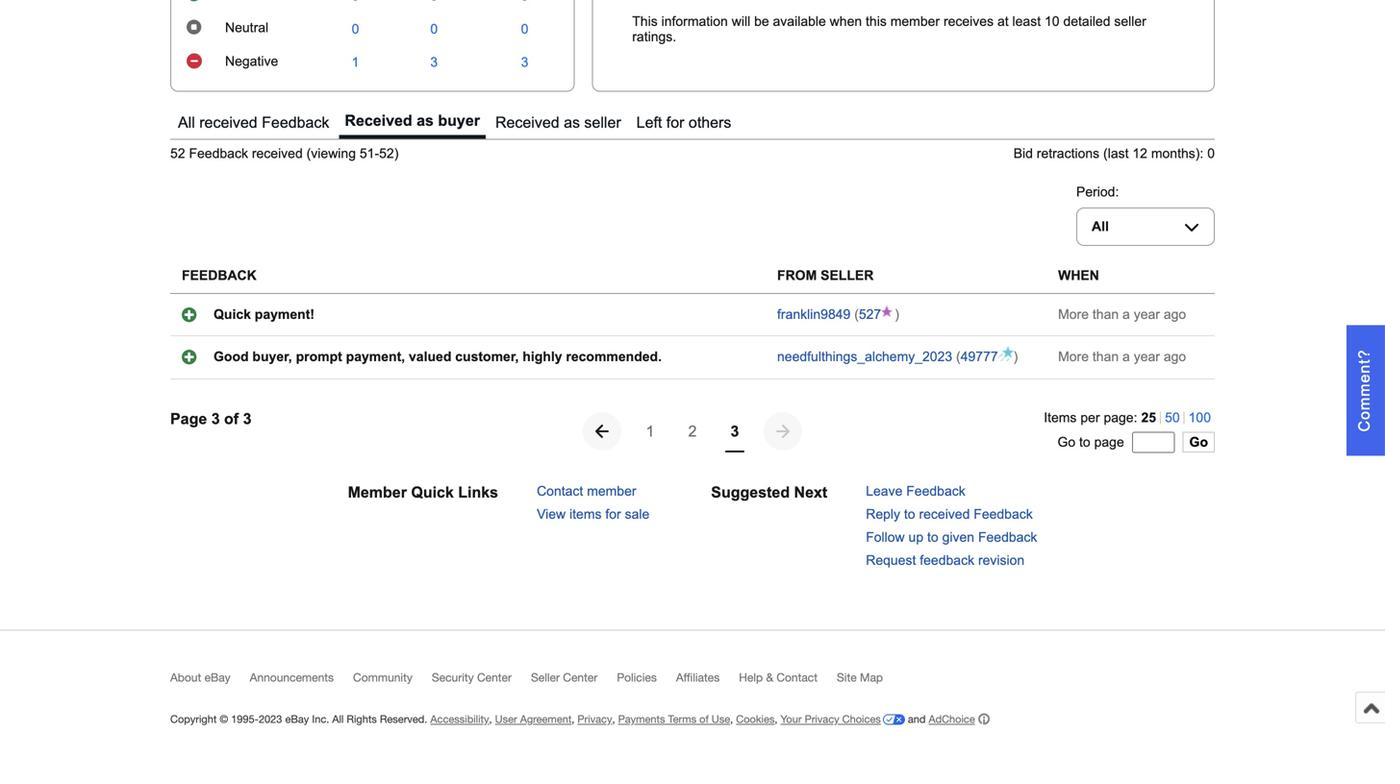 Task type: describe. For each thing, give the bounding box(es) containing it.
1 horizontal spatial ebay
[[285, 714, 309, 726]]

negative
[[225, 54, 278, 69]]

security center link
[[432, 671, 531, 694]]

reserved.
[[380, 714, 427, 726]]

leave feedback reply to received feedback follow up to given feedback request feedback revision
[[866, 484, 1037, 568]]

go button
[[1183, 432, 1215, 453]]

community
[[353, 671, 412, 685]]

more than a year ago element for 49777
[[1058, 350, 1186, 365]]

map
[[860, 671, 883, 685]]

be
[[754, 14, 769, 29]]

1 horizontal spatial all
[[332, 714, 344, 726]]

1995-
[[231, 714, 259, 726]]

sale
[[625, 507, 650, 522]]

affiliates link
[[676, 671, 739, 694]]

received as buyer
[[345, 112, 480, 130]]

3 for 3 button to the middle
[[521, 55, 528, 70]]

( for 527
[[854, 307, 859, 322]]

527 link
[[859, 307, 881, 322]]

payments terms of use link
[[618, 714, 730, 726]]

buyer
[[438, 112, 480, 130]]

your privacy choices link
[[781, 714, 905, 726]]

good buyer, prompt payment, valued customer, highly recommended. element
[[214, 350, 662, 365]]

cookies
[[736, 714, 775, 726]]

received inside 'button'
[[199, 114, 257, 131]]

affiliates
[[676, 671, 720, 685]]

3 button for 1
[[430, 55, 438, 70]]

page
[[1094, 435, 1124, 450]]

more for ( 49777
[[1058, 350, 1089, 365]]

member inside this information will be available when this member receives at least 10 detailed seller ratings.
[[890, 14, 940, 29]]

( 49777
[[952, 350, 998, 365]]

a for ( 527
[[1122, 307, 1130, 322]]

good buyer, prompt payment, valued customer, highly recommended.
[[214, 350, 662, 365]]

than for 527
[[1093, 307, 1119, 322]]

seller center link
[[531, 671, 617, 694]]

highly
[[523, 350, 562, 365]]

12
[[1132, 146, 1147, 161]]

member
[[348, 484, 407, 502]]

choices
[[842, 714, 881, 726]]

when element
[[1058, 268, 1099, 283]]

about ebay link
[[170, 671, 250, 694]]

main content containing received as buyer
[[170, 0, 1385, 600]]

when
[[1058, 268, 1099, 283]]

up
[[908, 530, 923, 545]]

527
[[859, 307, 881, 322]]

available
[[773, 14, 826, 29]]

reply to received feedback link
[[866, 507, 1033, 522]]

center for seller center
[[563, 671, 598, 685]]

quick payment! element
[[214, 307, 315, 322]]

all received feedback button
[[172, 107, 335, 139]]

and
[[908, 714, 926, 726]]

security center
[[432, 671, 512, 685]]

about
[[170, 671, 201, 685]]

3 for 1's 3 button
[[430, 55, 438, 70]]

given
[[942, 530, 974, 545]]

( 527
[[851, 307, 881, 322]]

feedback element
[[182, 268, 257, 283]]

retractions
[[1037, 146, 1100, 161]]

49777 link
[[961, 350, 998, 365]]

2 0 button from the left
[[430, 22, 438, 37]]

bid
[[1013, 146, 1033, 161]]

a for ( 49777
[[1122, 350, 1130, 365]]

left for others button
[[631, 107, 737, 139]]

5 , from the left
[[775, 714, 778, 726]]

for inside contact member view items for sale
[[605, 507, 621, 522]]

contact inside contact member view items for sale
[[537, 484, 583, 499]]

privacy link
[[577, 714, 612, 726]]

51-
[[360, 146, 379, 161]]

page
[[170, 411, 207, 428]]

needfulthings_alchemy_2023
[[777, 350, 952, 365]]

ago for 49777
[[1164, 350, 1186, 365]]

help & contact
[[739, 671, 818, 685]]

site
[[837, 671, 857, 685]]

next
[[794, 484, 827, 502]]

2 , from the left
[[572, 714, 575, 726]]

1 horizontal spatial 3 button
[[521, 55, 528, 70]]

customer,
[[455, 350, 519, 365]]

more than a year ago element for 527
[[1058, 307, 1186, 322]]

2 horizontal spatial to
[[1079, 435, 1090, 450]]

©
[[220, 714, 228, 726]]

this
[[632, 14, 658, 29]]

policies link
[[617, 671, 676, 694]]

site map
[[837, 671, 883, 685]]

received for received as seller
[[495, 114, 559, 131]]

go for go to page
[[1057, 435, 1075, 450]]

reply
[[866, 507, 900, 522]]

user
[[495, 714, 517, 726]]

more for ( 527
[[1058, 307, 1089, 322]]

terms
[[668, 714, 696, 726]]

1 0 button from the left
[[352, 22, 359, 37]]

franklin9849 link
[[777, 307, 851, 322]]

0 vertical spatial quick
[[214, 307, 251, 322]]

year for 49777
[[1134, 350, 1160, 365]]

1 inside navigation
[[646, 423, 654, 440]]

all for all
[[1092, 219, 1109, 234]]

ratings.
[[632, 29, 676, 44]]

adchoice link
[[929, 714, 989, 726]]

center for security center
[[477, 671, 512, 685]]

1 horizontal spatial 1 button
[[629, 411, 671, 453]]

4 , from the left
[[730, 714, 733, 726]]

1 horizontal spatial to
[[927, 530, 938, 545]]

use
[[712, 714, 730, 726]]

inc.
[[312, 714, 329, 726]]

as for buyer
[[417, 112, 434, 130]]

member quick links
[[348, 484, 498, 502]]

when
[[830, 14, 862, 29]]

) for 49777
[[1013, 350, 1018, 365]]

links
[[458, 484, 498, 502]]

bid retractions (last 12 months): 0
[[1013, 146, 1215, 161]]

security
[[432, 671, 474, 685]]

information
[[661, 14, 728, 29]]

go to page
[[1057, 435, 1124, 450]]

payment!
[[255, 307, 315, 322]]

100
[[1188, 411, 1211, 426]]

receives
[[943, 14, 994, 29]]

navigation containing 1
[[583, 411, 802, 453]]

member inside contact member view items for sale
[[587, 484, 636, 499]]



Task type: locate. For each thing, give the bounding box(es) containing it.
all
[[178, 114, 195, 131], [1092, 219, 1109, 234], [332, 714, 344, 726]]

1 vertical spatial 1
[[646, 423, 654, 440]]

recommended.
[[566, 350, 662, 365]]

accessibility link
[[430, 714, 489, 726]]

, left user
[[489, 714, 492, 726]]

from seller element
[[777, 268, 874, 283]]

ago
[[1164, 307, 1186, 322], [1164, 350, 1186, 365]]

(viewing
[[306, 146, 356, 161]]

0 horizontal spatial go
[[1057, 435, 1075, 450]]

all right inc.
[[332, 714, 344, 726]]

3 button for 2
[[714, 411, 756, 453]]

quick
[[214, 307, 251, 322], [411, 484, 454, 502]]

0 horizontal spatial as
[[417, 112, 434, 130]]

1 horizontal spatial for
[[666, 114, 684, 131]]

1 vertical spatial to
[[904, 507, 915, 522]]

2 more from the top
[[1058, 350, 1089, 365]]

all down select the feedback time period you want to see element
[[1092, 219, 1109, 234]]

more than a year ago down when element
[[1058, 307, 1186, 322]]

1 horizontal spatial go
[[1189, 435, 1208, 450]]

more down when element
[[1058, 307, 1089, 322]]

community link
[[353, 671, 432, 694]]

1 horizontal spatial center
[[563, 671, 598, 685]]

1 than from the top
[[1093, 307, 1119, 322]]

copyright © 1995-2023 ebay inc. all rights reserved. accessibility , user agreement , privacy , payments terms of use , cookies , your privacy choices
[[170, 714, 881, 726]]

0 vertical spatial ebay
[[204, 671, 231, 685]]

0 horizontal spatial center
[[477, 671, 512, 685]]

, left privacy link in the left bottom of the page
[[572, 714, 575, 726]]

left
[[636, 114, 662, 131]]

1 vertical spatial received
[[252, 146, 303, 161]]

25 button
[[1137, 411, 1160, 426]]

2 than from the top
[[1093, 350, 1119, 365]]

2 a from the top
[[1122, 350, 1130, 365]]

0 vertical spatial for
[[666, 114, 684, 131]]

1 button left '2'
[[629, 411, 671, 453]]

3
[[430, 55, 438, 70], [521, 55, 528, 70], [211, 411, 220, 428], [243, 411, 251, 428], [731, 423, 739, 440]]

privacy right your
[[805, 714, 839, 726]]

as left left
[[564, 114, 580, 131]]

1 horizontal spatial 1
[[646, 423, 654, 440]]

feedback
[[262, 114, 329, 131], [189, 146, 248, 161], [906, 484, 965, 499], [974, 507, 1033, 522], [978, 530, 1037, 545]]

1 more from the top
[[1058, 307, 1089, 322]]

go inside 'button'
[[1189, 435, 1208, 450]]

0 vertical spatial ago
[[1164, 307, 1186, 322]]

agreement
[[520, 714, 572, 726]]

than down when element
[[1093, 307, 1119, 322]]

ago for 527
[[1164, 307, 1186, 322]]

1 button up the received as buyer
[[352, 55, 359, 70]]

of right page
[[224, 411, 239, 428]]

announcements
[[250, 671, 334, 685]]

1 horizontal spatial privacy
[[805, 714, 839, 726]]

go down items
[[1057, 435, 1075, 450]]

rights
[[347, 714, 377, 726]]

to right up at right bottom
[[927, 530, 938, 545]]

from seller
[[777, 268, 874, 283]]

a up items per page: 25 50 100
[[1122, 350, 1130, 365]]

0 horizontal spatial contact
[[537, 484, 583, 499]]

)
[[895, 307, 899, 322], [1013, 350, 1018, 365]]

2 vertical spatial all
[[332, 714, 344, 726]]

, left "cookies"
[[730, 714, 733, 726]]

0 horizontal spatial received
[[345, 112, 412, 130]]

1 vertical spatial than
[[1093, 350, 1119, 365]]

0 vertical spatial of
[[224, 411, 239, 428]]

2 horizontal spatial all
[[1092, 219, 1109, 234]]

0 button
[[352, 22, 359, 37], [430, 22, 438, 37], [521, 22, 528, 37]]

for left sale
[[605, 507, 621, 522]]

ebay
[[204, 671, 231, 685], [285, 714, 309, 726]]

this
[[866, 14, 887, 29]]

2 go from the left
[[1189, 435, 1208, 450]]

) for 527
[[895, 307, 899, 322]]

0 horizontal spatial 1 button
[[352, 55, 359, 70]]

0
[[352, 22, 359, 36], [430, 22, 438, 36], [521, 22, 528, 36], [1207, 146, 1215, 161]]

2 ago from the top
[[1164, 350, 1186, 365]]

all inside dropdown button
[[1092, 219, 1109, 234]]

0 horizontal spatial for
[[605, 507, 621, 522]]

feedback inside 'button'
[[262, 114, 329, 131]]

ebay left inc.
[[285, 714, 309, 726]]

feedback
[[920, 554, 974, 568]]

0 horizontal spatial (
[[854, 307, 859, 322]]

0 horizontal spatial privacy
[[577, 714, 612, 726]]

feedback
[[182, 268, 257, 283]]

0 horizontal spatial )
[[895, 307, 899, 322]]

0 horizontal spatial ebay
[[204, 671, 231, 685]]

3 button up the received as buyer
[[430, 55, 438, 70]]

seller inside 'received as seller' button
[[584, 114, 621, 131]]

, left your
[[775, 714, 778, 726]]

1 center from the left
[[477, 671, 512, 685]]

0 vertical spatial more
[[1058, 307, 1089, 322]]

2 more than a year ago element from the top
[[1058, 350, 1186, 365]]

received for received as buyer
[[345, 112, 412, 130]]

0 vertical spatial more than a year ago
[[1058, 307, 1186, 322]]

1 more than a year ago element from the top
[[1058, 307, 1186, 322]]

1 privacy from the left
[[577, 714, 612, 726]]

member right 'this'
[[890, 14, 940, 29]]

0 horizontal spatial member
[[587, 484, 636, 499]]

2 vertical spatial to
[[927, 530, 938, 545]]

1 vertical spatial 1 button
[[629, 411, 671, 453]]

member
[[890, 14, 940, 29], [587, 484, 636, 499]]

1 vertical spatial )
[[1013, 350, 1018, 365]]

center inside 'link'
[[563, 671, 598, 685]]

follow
[[866, 530, 905, 545]]

seller
[[531, 671, 560, 685]]

1 horizontal spatial quick
[[411, 484, 454, 502]]

0 vertical spatial seller
[[1114, 14, 1146, 29]]

select the feedback time period you want to see element
[[1076, 185, 1119, 200]]

1 vertical spatial more than a year ago element
[[1058, 350, 1186, 365]]

50
[[1165, 411, 1180, 426]]

3 button
[[430, 55, 438, 70], [521, 55, 528, 70], [714, 411, 756, 453]]

52 feedback received (viewing 51-52)
[[170, 146, 399, 161]]

contact up view
[[537, 484, 583, 499]]

received down the all received feedback 'button'
[[252, 146, 303, 161]]

0 horizontal spatial seller
[[584, 114, 621, 131]]

0 vertical spatial received
[[199, 114, 257, 131]]

2023
[[259, 714, 282, 726]]

from
[[777, 268, 817, 283]]

more than a year ago up page:
[[1058, 350, 1186, 365]]

good
[[214, 350, 249, 365]]

more than a year ago for ( 527
[[1058, 307, 1186, 322]]

user agreement link
[[495, 714, 572, 726]]

received right buyer at the left top of page
[[495, 114, 559, 131]]

0 vertical spatial more than a year ago element
[[1058, 307, 1186, 322]]

0 vertical spatial )
[[895, 307, 899, 322]]

leave
[[866, 484, 903, 499]]

1
[[352, 55, 359, 70], [646, 423, 654, 440]]

25
[[1141, 411, 1156, 426]]

0 vertical spatial to
[[1079, 435, 1090, 450]]

3 inside 3 button
[[731, 423, 739, 440]]

more than a year ago element up page:
[[1058, 350, 1186, 365]]

1 vertical spatial contact
[[777, 671, 818, 685]]

100 button
[[1184, 411, 1215, 426]]

1 more than a year ago from the top
[[1058, 307, 1186, 322]]

per
[[1080, 411, 1100, 426]]

ago down all dropdown button
[[1164, 307, 1186, 322]]

1 vertical spatial year
[[1134, 350, 1160, 365]]

0 vertical spatial member
[[890, 14, 940, 29]]

2 privacy from the left
[[805, 714, 839, 726]]

3 0 button from the left
[[521, 22, 528, 37]]

revision
[[978, 554, 1025, 568]]

1 up the received as buyer
[[352, 55, 359, 70]]

contact member link
[[537, 484, 636, 499]]

announcements link
[[250, 671, 353, 694]]

quick down feedback element
[[214, 307, 251, 322]]

0 horizontal spatial 3 button
[[430, 55, 438, 70]]

received up 52 feedback received (viewing 51-52)
[[199, 114, 257, 131]]

( right needfulthings_alchemy_2023
[[956, 350, 961, 365]]

seller inside this information will be available when this member receives at least 10 detailed seller ratings.
[[1114, 14, 1146, 29]]

received up follow up to given feedback link
[[919, 507, 970, 522]]

to down leave feedback link
[[904, 507, 915, 522]]

0 horizontal spatial of
[[224, 411, 239, 428]]

all up 52
[[178, 114, 195, 131]]

about ebay
[[170, 671, 231, 685]]

center right seller
[[563, 671, 598, 685]]

1 horizontal spatial contact
[[777, 671, 818, 685]]

than up page:
[[1093, 350, 1119, 365]]

1 button
[[352, 55, 359, 70], [629, 411, 671, 453]]

navigation
[[583, 411, 802, 453]]

a down all dropdown button
[[1122, 307, 1130, 322]]

0 horizontal spatial 1
[[352, 55, 359, 70]]

2 button
[[671, 411, 714, 453]]

) right the 49777 link
[[1013, 350, 1018, 365]]

more up items
[[1058, 350, 1089, 365]]

&
[[766, 671, 773, 685]]

1 horizontal spatial )
[[1013, 350, 1018, 365]]

received up '51-'
[[345, 112, 412, 130]]

0 horizontal spatial all
[[178, 114, 195, 131]]

0 vertical spatial contact
[[537, 484, 583, 499]]

0 vertical spatial year
[[1134, 307, 1160, 322]]

center right security
[[477, 671, 512, 685]]

2 horizontal spatial 0 button
[[521, 22, 528, 37]]

all for all received feedback
[[178, 114, 195, 131]]

seller
[[821, 268, 874, 283]]

detailed
[[1063, 14, 1110, 29]]

49777
[[961, 350, 998, 365]]

go for go
[[1189, 435, 1208, 450]]

( for 49777
[[956, 350, 961, 365]]

quick left links
[[411, 484, 454, 502]]

1 vertical spatial a
[[1122, 350, 1130, 365]]

page:
[[1104, 411, 1137, 426]]

will
[[732, 14, 750, 29]]

items
[[569, 507, 602, 522]]

1 vertical spatial more than a year ago
[[1058, 350, 1186, 365]]

of left 'use'
[[699, 714, 709, 726]]

1 , from the left
[[489, 714, 492, 726]]

as for seller
[[564, 114, 580, 131]]

1 horizontal spatial received
[[495, 114, 559, 131]]

received
[[199, 114, 257, 131], [252, 146, 303, 161], [919, 507, 970, 522]]

others
[[689, 114, 731, 131]]

1 ago from the top
[[1164, 307, 1186, 322]]

3 button up "received as seller"
[[521, 55, 528, 70]]

0 vertical spatial than
[[1093, 307, 1119, 322]]

year up 25 button
[[1134, 350, 1160, 365]]

1 horizontal spatial as
[[564, 114, 580, 131]]

1 year from the top
[[1134, 307, 1160, 322]]

more than a year ago
[[1058, 307, 1186, 322], [1058, 350, 1186, 365]]

go down "100" button
[[1189, 435, 1208, 450]]

( down seller on the right
[[854, 307, 859, 322]]

payments
[[618, 714, 665, 726]]

contact member view items for sale
[[537, 484, 650, 522]]

suggested next
[[711, 484, 827, 502]]

year for 527
[[1134, 307, 1160, 322]]

received inside leave feedback reply to received feedback follow up to given feedback request feedback revision
[[919, 507, 970, 522]]

member up view items for sale link at the bottom of the page
[[587, 484, 636, 499]]

for right left
[[666, 114, 684, 131]]

1 vertical spatial of
[[699, 714, 709, 726]]

2 center from the left
[[563, 671, 598, 685]]

, left payments
[[612, 714, 615, 726]]

0 horizontal spatial quick
[[214, 307, 251, 322]]

2 more than a year ago from the top
[[1058, 350, 1186, 365]]

valued
[[409, 350, 451, 365]]

items
[[1044, 411, 1077, 426]]

1 vertical spatial for
[[605, 507, 621, 522]]

follow up to given feedback link
[[866, 530, 1037, 545]]

as
[[417, 112, 434, 130], [564, 114, 580, 131]]

2 year from the top
[[1134, 350, 1160, 365]]

all inside 'button'
[[178, 114, 195, 131]]

0 horizontal spatial 0 button
[[352, 22, 359, 37]]

more than a year ago element down when element
[[1058, 307, 1186, 322]]

1 go from the left
[[1057, 435, 1075, 450]]

a
[[1122, 307, 1130, 322], [1122, 350, 1130, 365]]

1 vertical spatial (
[[956, 350, 961, 365]]

1 left '2'
[[646, 423, 654, 440]]

seller left left
[[584, 114, 621, 131]]

to left page
[[1079, 435, 1090, 450]]

contact right "&" in the bottom right of the page
[[777, 671, 818, 685]]

0 vertical spatial 1 button
[[352, 55, 359, 70]]

1 vertical spatial ago
[[1164, 350, 1186, 365]]

1 vertical spatial ebay
[[285, 714, 309, 726]]

year down all dropdown button
[[1134, 307, 1160, 322]]

as left buyer at the left top of page
[[417, 112, 434, 130]]

ago up 50
[[1164, 350, 1186, 365]]

1 horizontal spatial member
[[890, 14, 940, 29]]

1 vertical spatial seller
[[584, 114, 621, 131]]

privacy down seller center 'link'
[[577, 714, 612, 726]]

request
[[866, 554, 916, 568]]

cookies link
[[736, 714, 775, 726]]

contact inside help & contact link
[[777, 671, 818, 685]]

seller
[[1114, 14, 1146, 29], [584, 114, 621, 131]]

1 horizontal spatial of
[[699, 714, 709, 726]]

0 vertical spatial all
[[178, 114, 195, 131]]

) right 527
[[895, 307, 899, 322]]

for inside left for others button
[[666, 114, 684, 131]]

3 button right '2'
[[714, 411, 756, 453]]

1 vertical spatial all
[[1092, 219, 1109, 234]]

at
[[997, 14, 1009, 29]]

help
[[739, 671, 763, 685]]

all button
[[1076, 208, 1215, 246]]

1 vertical spatial quick
[[411, 484, 454, 502]]

more than a year ago element
[[1058, 307, 1186, 322], [1058, 350, 1186, 365]]

all received feedback
[[178, 114, 329, 131]]

view items for sale link
[[537, 507, 650, 522]]

1 horizontal spatial (
[[956, 350, 961, 365]]

needfulthings_alchemy_2023 link
[[777, 350, 952, 365]]

0 horizontal spatial to
[[904, 507, 915, 522]]

2 vertical spatial received
[[919, 507, 970, 522]]

0 vertical spatial a
[[1122, 307, 1130, 322]]

ebay right the "about"
[[204, 671, 231, 685]]

3 for 3 button for 2
[[731, 423, 739, 440]]

2 horizontal spatial 3 button
[[714, 411, 756, 453]]

1 a from the top
[[1122, 307, 1130, 322]]

3 , from the left
[[612, 714, 615, 726]]

main content
[[170, 0, 1385, 600]]

than for 49777
[[1093, 350, 1119, 365]]

1 vertical spatial member
[[587, 484, 636, 499]]

10
[[1045, 14, 1060, 29]]

policies
[[617, 671, 657, 685]]

1 horizontal spatial 0 button
[[430, 22, 438, 37]]

1 horizontal spatial seller
[[1114, 14, 1146, 29]]

received as seller button
[[490, 107, 627, 139]]

0 vertical spatial 1
[[352, 55, 359, 70]]

your
[[781, 714, 802, 726]]

1 vertical spatial more
[[1058, 350, 1089, 365]]

seller right detailed
[[1114, 14, 1146, 29]]

0 vertical spatial (
[[854, 307, 859, 322]]

2
[[688, 423, 697, 440]]

privacy
[[577, 714, 612, 726], [805, 714, 839, 726]]

more than a year ago for ( 49777
[[1058, 350, 1186, 365]]

franklin9849
[[777, 307, 851, 322]]



Task type: vqa. For each thing, say whether or not it's contained in the screenshot.
Shipping Options dropdown button
no



